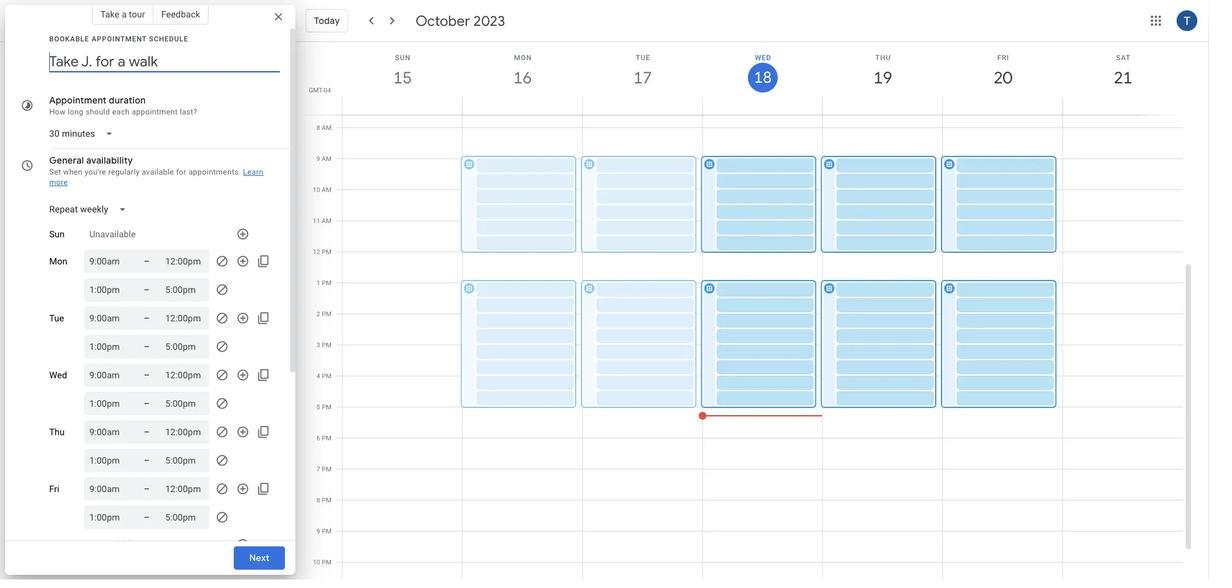 Task type: describe. For each thing, give the bounding box(es) containing it.
21 column header
[[1063, 42, 1183, 115]]

mon for mon 16
[[514, 53, 532, 62]]

start time on mondays text field for end time on mondays text box
[[89, 282, 128, 298]]

sat for sat
[[49, 540, 62, 551]]

sat for sat 21
[[1116, 53, 1131, 62]]

– for start time on thursdays text field
[[144, 456, 150, 466]]

gmt-
[[309, 86, 324, 94]]

18 column header
[[702, 42, 823, 115]]

End time on Mondays text field
[[165, 282, 204, 298]]

2
[[317, 311, 320, 318]]

today button
[[306, 5, 348, 36]]

start time on fridays text field for end time on fridays text box on the left of page
[[89, 510, 128, 526]]

start time on wednesdays text field for end time on wednesdays text field
[[89, 368, 128, 383]]

general
[[49, 155, 84, 166]]

pm for 4 pm
[[322, 373, 332, 380]]

fri for fri 20
[[997, 53, 1009, 62]]

sun for sun
[[49, 229, 65, 240]]

Start time on Tuesdays text field
[[89, 339, 128, 355]]

unavailable for sat
[[89, 540, 136, 551]]

tuesday, october 17 element
[[628, 63, 658, 93]]

learn more
[[49, 168, 264, 187]]

– for start time on fridays text box associated with end time on fridays text field
[[144, 484, 150, 495]]

pm for 3 pm
[[322, 342, 332, 349]]

friday, october 20 element
[[988, 63, 1018, 93]]

today
[[314, 15, 340, 27]]

sat 21
[[1113, 53, 1132, 88]]

20 column header
[[942, 42, 1063, 115]]

5 pm
[[317, 404, 332, 412]]

availability
[[86, 155, 133, 166]]

19
[[873, 67, 891, 88]]

4
[[317, 373, 320, 380]]

end time on tuesdays text field for start time on tuesdays text box
[[165, 311, 204, 326]]

sunday, october 15 element
[[388, 63, 418, 93]]

start time on fridays text field for end time on fridays text field
[[89, 482, 128, 497]]

6
[[317, 435, 320, 443]]

set
[[49, 168, 61, 177]]

6 pm
[[317, 435, 332, 443]]

wed for wed
[[49, 370, 67, 381]]

set when you're regularly available for appointments.
[[49, 168, 241, 177]]

20
[[993, 67, 1012, 88]]

take a tour button
[[92, 4, 153, 25]]

last?
[[180, 108, 197, 117]]

– for start time on thursdays text box
[[144, 427, 150, 438]]

end time on thursdays text field for start time on thursdays text field
[[165, 453, 204, 469]]

wednesday, october 18, today element
[[748, 63, 778, 93]]

pm for 12 pm
[[322, 248, 332, 256]]

for
[[176, 168, 186, 177]]

thu for thu
[[49, 427, 65, 438]]

appointment
[[132, 108, 178, 117]]

more
[[49, 178, 68, 187]]

duration
[[109, 95, 146, 106]]

sun for sun 15
[[395, 53, 411, 62]]

9 pm
[[317, 528, 332, 536]]

end time on tuesdays text field for start time on tuesdays text field
[[165, 339, 204, 355]]

thu for thu 19
[[875, 53, 891, 62]]

– for start time on fridays text box for end time on fridays text box on the left of page
[[144, 513, 150, 523]]

general availability
[[49, 155, 133, 166]]

19 column header
[[822, 42, 943, 115]]

feedback
[[161, 9, 200, 19]]

mon for mon
[[49, 256, 67, 267]]

3 pm
[[317, 342, 332, 349]]

End time on Fridays text field
[[165, 482, 204, 497]]

october 2023
[[416, 12, 505, 30]]

each
[[112, 108, 130, 117]]

bookable appointment schedule
[[49, 35, 188, 43]]

pm for 2 pm
[[322, 311, 332, 318]]

appointment
[[92, 35, 147, 43]]

appointment duration how long should each appointment last?
[[49, 95, 197, 117]]

tour
[[129, 9, 145, 19]]

pm for 5 pm
[[322, 404, 332, 412]]

regularly
[[108, 168, 140, 177]]

tue for tue 17
[[636, 53, 650, 62]]

next
[[249, 553, 269, 565]]

End time on Wednesdays text field
[[165, 368, 204, 383]]

12 pm
[[313, 248, 332, 256]]

8 pm
[[317, 497, 332, 505]]

should
[[86, 108, 110, 117]]

unavailable for sun
[[89, 229, 136, 240]]

8 for 8 pm
[[317, 497, 320, 505]]

Start time on Thursdays text field
[[89, 425, 128, 440]]

feedback button
[[153, 4, 209, 25]]

a
[[122, 9, 127, 19]]

8 am
[[316, 124, 332, 132]]

start time on mondays text field for end time on mondays text field
[[89, 254, 128, 269]]

you're
[[85, 168, 106, 177]]

gmt-04
[[309, 86, 331, 94]]

am for 9 am
[[322, 155, 332, 163]]



Task type: locate. For each thing, give the bounding box(es) containing it.
3
[[317, 342, 320, 349]]

7 pm from the top
[[322, 435, 332, 443]]

1 horizontal spatial tue
[[636, 53, 650, 62]]

appointments.
[[189, 168, 241, 177]]

saturday, october 21 element
[[1108, 63, 1138, 93]]

take
[[100, 9, 119, 19]]

1 vertical spatial unavailable
[[89, 540, 136, 551]]

8 – from the top
[[144, 456, 150, 466]]

10 for 10 am
[[313, 186, 320, 194]]

wed for wed 18
[[755, 53, 771, 62]]

0 horizontal spatial tue
[[49, 313, 64, 324]]

End time on Fridays text field
[[165, 510, 204, 526]]

12
[[313, 248, 320, 256]]

0 horizontal spatial wed
[[49, 370, 67, 381]]

wed
[[755, 53, 771, 62], [49, 370, 67, 381]]

tue 17
[[633, 53, 651, 88]]

0 vertical spatial 8
[[316, 124, 320, 132]]

pm right 5
[[322, 404, 332, 412]]

1
[[317, 279, 320, 287]]

0 horizontal spatial fri
[[49, 484, 59, 495]]

thu
[[875, 53, 891, 62], [49, 427, 65, 438]]

tue
[[636, 53, 650, 62], [49, 313, 64, 324]]

1 vertical spatial sun
[[49, 229, 65, 240]]

1 8 from the top
[[316, 124, 320, 132]]

am for 10 am
[[322, 186, 332, 194]]

0 vertical spatial end time on thursdays text field
[[165, 425, 204, 440]]

11 am
[[313, 217, 332, 225]]

am down 8 am
[[322, 155, 332, 163]]

9 for 9 am
[[316, 155, 320, 163]]

tue up tuesday, october 17 element
[[636, 53, 650, 62]]

pm right 7
[[322, 466, 332, 474]]

0 horizontal spatial thu
[[49, 427, 65, 438]]

sun down more
[[49, 229, 65, 240]]

1 horizontal spatial thu
[[875, 53, 891, 62]]

8 down 7
[[317, 497, 320, 505]]

9 – from the top
[[144, 484, 150, 495]]

Add title text field
[[49, 52, 280, 71]]

– left end time on mondays text box
[[144, 285, 150, 295]]

fri 20
[[993, 53, 1012, 88]]

appointment
[[49, 95, 107, 106]]

0 vertical spatial unavailable
[[89, 229, 136, 240]]

0 vertical spatial start time on fridays text field
[[89, 482, 128, 497]]

am for 8 am
[[322, 124, 332, 132]]

pm right 12
[[322, 248, 332, 256]]

8
[[316, 124, 320, 132], [317, 497, 320, 505]]

0 vertical spatial start time on mondays text field
[[89, 254, 128, 269]]

fri inside fri 20
[[997, 53, 1009, 62]]

next button
[[234, 543, 285, 574]]

sun
[[395, 53, 411, 62], [49, 229, 65, 240]]

2 pm from the top
[[322, 279, 332, 287]]

9 for 9 pm
[[317, 528, 320, 536]]

– right start time on tuesdays text box
[[144, 313, 150, 324]]

pm for 7 pm
[[322, 466, 332, 474]]

end time on tuesdays text field up end time on wednesdays text field
[[165, 339, 204, 355]]

10 am
[[313, 186, 332, 194]]

– for start time on wednesdays text box for end time on wednesdays text field
[[144, 370, 150, 381]]

tue left start time on tuesdays text box
[[49, 313, 64, 324]]

10 for 10 pm
[[313, 559, 320, 567]]

1 pm
[[317, 279, 332, 287]]

wed 18
[[753, 53, 771, 88]]

1 vertical spatial end time on tuesdays text field
[[165, 339, 204, 355]]

bookable
[[49, 35, 89, 43]]

0 vertical spatial sun
[[395, 53, 411, 62]]

fri for fri
[[49, 484, 59, 495]]

1 vertical spatial sat
[[49, 540, 62, 551]]

15 column header
[[342, 42, 463, 115]]

0 vertical spatial end time on tuesdays text field
[[165, 311, 204, 326]]

2 end time on thursdays text field from the top
[[165, 453, 204, 469]]

04
[[324, 86, 331, 94]]

1 vertical spatial thu
[[49, 427, 65, 438]]

0 horizontal spatial mon
[[49, 256, 67, 267]]

1 vertical spatial fri
[[49, 484, 59, 495]]

3 am from the top
[[322, 186, 332, 194]]

take a tour
[[100, 9, 145, 19]]

end time on thursdays text field down end time on wednesdays text box
[[165, 425, 204, 440]]

learn
[[243, 168, 264, 177]]

2 end time on tuesdays text field from the top
[[165, 339, 204, 355]]

pm for 1 pm
[[322, 279, 332, 287]]

mon
[[514, 53, 532, 62], [49, 256, 67, 267]]

– right start time on thursdays text box
[[144, 427, 150, 438]]

– right start time on thursdays text field
[[144, 456, 150, 466]]

1 vertical spatial 10
[[313, 559, 320, 567]]

1 vertical spatial start time on mondays text field
[[89, 282, 128, 298]]

when
[[63, 168, 82, 177]]

1 vertical spatial 8
[[317, 497, 320, 505]]

2 – from the top
[[144, 285, 150, 295]]

1 start time on fridays text field from the top
[[89, 482, 128, 497]]

start time on wednesdays text field up start time on thursdays text box
[[89, 396, 128, 412]]

thu inside thu 19
[[875, 53, 891, 62]]

start time on wednesdays text field down start time on tuesdays text field
[[89, 368, 128, 383]]

21
[[1113, 67, 1132, 88]]

am up 9 am
[[322, 124, 332, 132]]

1 unavailable from the top
[[89, 229, 136, 240]]

2 start time on mondays text field from the top
[[89, 282, 128, 298]]

10
[[313, 186, 320, 194], [313, 559, 320, 567]]

mon 16
[[513, 53, 532, 88]]

Start time on Mondays text field
[[89, 254, 128, 269], [89, 282, 128, 298]]

0 vertical spatial thu
[[875, 53, 891, 62]]

10 – from the top
[[144, 513, 150, 523]]

1 start time on wednesdays text field from the top
[[89, 368, 128, 383]]

am right 11
[[322, 217, 332, 225]]

1 horizontal spatial sun
[[395, 53, 411, 62]]

0 horizontal spatial sat
[[49, 540, 62, 551]]

5 pm from the top
[[322, 373, 332, 380]]

sat
[[1116, 53, 1131, 62], [49, 540, 62, 551]]

5
[[317, 404, 320, 412]]

2 start time on wednesdays text field from the top
[[89, 396, 128, 412]]

1 vertical spatial start time on wednesdays text field
[[89, 396, 128, 412]]

tue for tue
[[49, 313, 64, 324]]

grid containing 15
[[301, 42, 1194, 581]]

9
[[316, 155, 320, 163], [317, 528, 320, 536]]

8 for 8 am
[[316, 124, 320, 132]]

18
[[753, 67, 771, 88]]

1 vertical spatial 9
[[317, 528, 320, 536]]

6 – from the top
[[144, 399, 150, 409]]

end time on thursdays text field up end time on fridays text field
[[165, 453, 204, 469]]

tue inside tue 17
[[636, 53, 650, 62]]

– for start time on tuesdays text box
[[144, 313, 150, 324]]

0 vertical spatial 9
[[316, 155, 320, 163]]

9 pm from the top
[[322, 497, 332, 505]]

3 – from the top
[[144, 313, 150, 324]]

8 pm from the top
[[322, 466, 332, 474]]

10 up 11
[[313, 186, 320, 194]]

how
[[49, 108, 66, 117]]

– for start time on tuesdays text field
[[144, 342, 150, 352]]

2 10 from the top
[[313, 559, 320, 567]]

1 horizontal spatial wed
[[755, 53, 771, 62]]

1 start time on mondays text field from the top
[[89, 254, 128, 269]]

1 am from the top
[[322, 124, 332, 132]]

thu up thursday, october 19 element at the right top of the page
[[875, 53, 891, 62]]

learn more link
[[49, 168, 264, 187]]

Start time on Fridays text field
[[89, 482, 128, 497], [89, 510, 128, 526]]

sun inside sun 15
[[395, 53, 411, 62]]

fri
[[997, 53, 1009, 62], [49, 484, 59, 495]]

0 vertical spatial mon
[[514, 53, 532, 62]]

sun up sunday, october 15 element
[[395, 53, 411, 62]]

2 pm
[[317, 311, 332, 318]]

3 pm from the top
[[322, 311, 332, 318]]

sun 15
[[393, 53, 411, 88]]

pm
[[322, 248, 332, 256], [322, 279, 332, 287], [322, 311, 332, 318], [322, 342, 332, 349], [322, 373, 332, 380], [322, 404, 332, 412], [322, 435, 332, 443], [322, 466, 332, 474], [322, 497, 332, 505], [322, 528, 332, 536], [322, 559, 332, 567]]

am for 11 am
[[322, 217, 332, 225]]

4 pm
[[317, 373, 332, 380]]

9 up 10 pm
[[317, 528, 320, 536]]

4 pm from the top
[[322, 342, 332, 349]]

pm right 3
[[322, 342, 332, 349]]

1 pm from the top
[[322, 248, 332, 256]]

0 vertical spatial start time on wednesdays text field
[[89, 368, 128, 383]]

end time on thursdays text field for start time on thursdays text box
[[165, 425, 204, 440]]

thu left start time on thursdays text box
[[49, 427, 65, 438]]

– left end time on fridays text field
[[144, 484, 150, 495]]

6 pm from the top
[[322, 404, 332, 412]]

9 am
[[316, 155, 332, 163]]

16
[[513, 67, 531, 88]]

2 8 from the top
[[317, 497, 320, 505]]

pm for 8 pm
[[322, 497, 332, 505]]

7 – from the top
[[144, 427, 150, 438]]

1 vertical spatial tue
[[49, 313, 64, 324]]

17
[[633, 67, 651, 88]]

1 end time on tuesdays text field from the top
[[165, 311, 204, 326]]

End time on Mondays text field
[[165, 254, 204, 269]]

pm right '6'
[[322, 435, 332, 443]]

0 vertical spatial fri
[[997, 53, 1009, 62]]

–
[[144, 256, 150, 267], [144, 285, 150, 295], [144, 313, 150, 324], [144, 342, 150, 352], [144, 370, 150, 381], [144, 399, 150, 409], [144, 427, 150, 438], [144, 456, 150, 466], [144, 484, 150, 495], [144, 513, 150, 523]]

end time on tuesdays text field down end time on mondays text box
[[165, 311, 204, 326]]

0 horizontal spatial sun
[[49, 229, 65, 240]]

pm right 2
[[322, 311, 332, 318]]

1 9 from the top
[[316, 155, 320, 163]]

start time on wednesdays text field for end time on wednesdays text box
[[89, 396, 128, 412]]

available
[[142, 168, 174, 177]]

2 9 from the top
[[317, 528, 320, 536]]

1 end time on thursdays text field from the top
[[165, 425, 204, 440]]

pm for 6 pm
[[322, 435, 332, 443]]

Start time on Thursdays text field
[[89, 453, 128, 469]]

End time on Wednesdays text field
[[165, 396, 204, 412]]

long
[[68, 108, 83, 117]]

– right start time on tuesdays text field
[[144, 342, 150, 352]]

9 up 10 am
[[316, 155, 320, 163]]

16 column header
[[462, 42, 583, 115]]

am
[[322, 124, 332, 132], [322, 155, 332, 163], [322, 186, 332, 194], [322, 217, 332, 225]]

Start time on Wednesdays text field
[[89, 368, 128, 383], [89, 396, 128, 412]]

11
[[313, 217, 320, 225]]

0 vertical spatial wed
[[755, 53, 771, 62]]

october
[[416, 12, 470, 30]]

5 – from the top
[[144, 370, 150, 381]]

– for start time on wednesdays text box for end time on wednesdays text box
[[144, 399, 150, 409]]

7 pm
[[317, 466, 332, 474]]

unavailable
[[89, 229, 136, 240], [89, 540, 136, 551]]

End time on Thursdays text field
[[165, 425, 204, 440], [165, 453, 204, 469]]

17 column header
[[582, 42, 703, 115]]

4 – from the top
[[144, 342, 150, 352]]

1 vertical spatial end time on thursdays text field
[[165, 453, 204, 469]]

2 am from the top
[[322, 155, 332, 163]]

– left end time on wednesdays text field
[[144, 370, 150, 381]]

2 unavailable from the top
[[89, 540, 136, 551]]

pm for 9 pm
[[322, 528, 332, 536]]

2023
[[473, 12, 505, 30]]

1 vertical spatial mon
[[49, 256, 67, 267]]

1 vertical spatial start time on fridays text field
[[89, 510, 128, 526]]

sat inside sat 21
[[1116, 53, 1131, 62]]

None field
[[44, 122, 124, 146], [44, 198, 137, 221], [44, 122, 124, 146], [44, 198, 137, 221]]

10 pm
[[313, 559, 332, 567]]

15
[[393, 67, 411, 88]]

pm for 10 pm
[[322, 559, 332, 567]]

wed inside wed 18
[[755, 53, 771, 62]]

1 horizontal spatial sat
[[1116, 53, 1131, 62]]

10 down 9 pm on the bottom of page
[[313, 559, 320, 567]]

– left end time on mondays text field
[[144, 256, 150, 267]]

1 horizontal spatial mon
[[514, 53, 532, 62]]

11 pm from the top
[[322, 559, 332, 567]]

7
[[317, 466, 320, 474]]

4 am from the top
[[322, 217, 332, 225]]

10 pm from the top
[[322, 528, 332, 536]]

pm right '1' at the top of the page
[[322, 279, 332, 287]]

thu 19
[[873, 53, 891, 88]]

mon inside mon 16
[[514, 53, 532, 62]]

schedule
[[149, 35, 188, 43]]

0 vertical spatial tue
[[636, 53, 650, 62]]

– left end time on wednesdays text box
[[144, 399, 150, 409]]

0 vertical spatial sat
[[1116, 53, 1131, 62]]

pm down 9 pm on the bottom of page
[[322, 559, 332, 567]]

am down 9 am
[[322, 186, 332, 194]]

1 horizontal spatial fri
[[997, 53, 1009, 62]]

pm down 8 pm
[[322, 528, 332, 536]]

0 vertical spatial 10
[[313, 186, 320, 194]]

monday, october 16 element
[[508, 63, 538, 93]]

pm up 9 pm on the bottom of page
[[322, 497, 332, 505]]

grid
[[301, 42, 1194, 581]]

pm right 4
[[322, 373, 332, 380]]

End time on Tuesdays text field
[[165, 311, 204, 326], [165, 339, 204, 355]]

Start time on Tuesdays text field
[[89, 311, 128, 326]]

1 10 from the top
[[313, 186, 320, 194]]

8 up 9 am
[[316, 124, 320, 132]]

1 vertical spatial wed
[[49, 370, 67, 381]]

2 start time on fridays text field from the top
[[89, 510, 128, 526]]

– left end time on fridays text box on the left of page
[[144, 513, 150, 523]]

1 – from the top
[[144, 256, 150, 267]]

thursday, october 19 element
[[868, 63, 898, 93]]



Task type: vqa. For each thing, say whether or not it's contained in the screenshot.
Other calendars list
no



